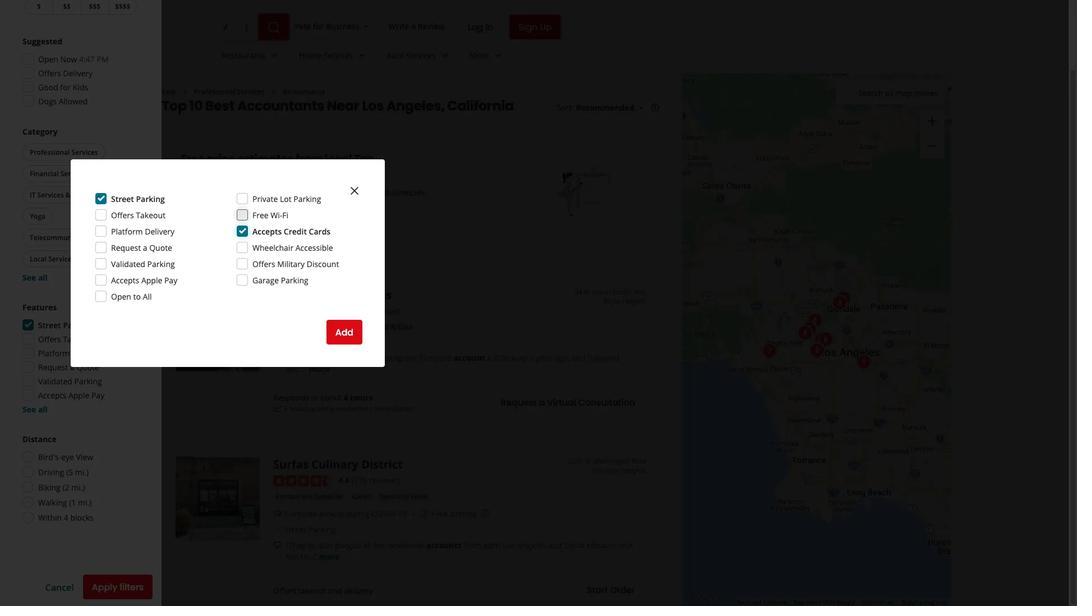 Task type: locate. For each thing, give the bounding box(es) containing it.
free price estimates from local tax professionals tell us about your project and get help from sponsored businesses.
[[181, 151, 427, 198]]

24 chevron down v2 image right more on the top of page
[[492, 49, 505, 62]]

garage parking
[[253, 275, 309, 285]]

consultation
[[375, 404, 414, 413]]

0 vertical spatial apple
[[141, 275, 162, 285]]

quote inside add dialog
[[149, 242, 172, 253]]

2 yoga from the top
[[30, 362, 46, 371]]

distance inside option group
[[22, 434, 57, 444]]

more down also
[[319, 551, 340, 562]]

1 reviews) from the top
[[370, 306, 400, 316]]

2 distance from the top
[[22, 584, 57, 595]]

2 vertical spatial from
[[464, 540, 482, 550]]

1 suggested from the top
[[22, 36, 62, 46]]

0 vertical spatial 4
[[344, 392, 348, 403]]

None search field
[[214, 13, 292, 40]]

24 chevron down v2 image
[[356, 49, 369, 62], [438, 49, 452, 62]]

request a virtual consultation button
[[490, 390, 646, 415]]

1 financial services from the top
[[30, 169, 87, 178]]

yelp inside button
[[295, 21, 311, 31]]

its not trash designs image
[[853, 351, 876, 374]]

local services for local services button corresponding to telecommunications button in the 'category' group
[[30, 404, 75, 414]]

0 vertical spatial more link
[[309, 364, 330, 374]]

furniture
[[276, 322, 308, 331]]

heights inside 3225 w washington blvd arlington heights
[[622, 466, 646, 475]]

capital one café image
[[833, 288, 856, 310]]

1 vertical spatial good
[[38, 232, 58, 243]]

1 vertical spatial local services
[[30, 404, 75, 414]]

home services
[[299, 50, 353, 60]]

cafes
[[352, 491, 370, 501]]

yoga inside 'category' group
[[30, 362, 46, 371]]

business categories element
[[213, 40, 561, 73]]

24 chevron down v2 image for restaurants
[[268, 49, 281, 62]]

1 vertical spatial telecommunications
[[30, 383, 97, 392]]

2 vertical spatial professional services
[[30, 298, 98, 307]]

street inside "1 filter street parking"
[[22, 103, 41, 112]]

pickup
[[319, 508, 344, 519]]

financial services for yoga button related to 2nd financial services button from the bottom
[[30, 169, 87, 178]]

1 horizontal spatial from
[[324, 187, 342, 198]]

local services button for telecommunications button in the 'category' group
[[22, 401, 82, 418]]

request a quote inside add dialog
[[111, 242, 172, 253]]

1 it services & computer repair from the top
[[30, 190, 128, 199]]

0 horizontal spatial yelp
[[162, 87, 176, 96]]

local services inside 'category' group
[[30, 404, 75, 414]]

professional services inside group
[[30, 147, 98, 157]]

2 now from the top
[[60, 204, 77, 215]]

24 chevron down v2 image inside more link
[[492, 49, 505, 62]]

2 horizontal spatial free
[[432, 508, 448, 519]]

see for category
[[22, 272, 36, 283]]

boyle
[[603, 296, 621, 306]]

24 chevron down v2 image
[[268, 49, 281, 62], [492, 49, 505, 62]]

2 it services & computer repair button from the top
[[22, 337, 135, 354]]

2 local services button from the top
[[22, 401, 82, 418]]

1 vertical spatial apple
[[68, 390, 89, 401]]

surfas culinary district image
[[807, 339, 829, 362]]

0 vertical spatial it
[[30, 190, 36, 199]]

0 horizontal spatial accepts
[[38, 390, 66, 401]]

24 chevron down v2 image down search image
[[268, 49, 281, 62]]

price group
[[22, 130, 139, 167]]

1 horizontal spatial accepts apple pay
[[111, 275, 178, 285]]

los right near
[[362, 96, 384, 115]]

repair inside 'category' group
[[107, 340, 128, 350]]

4:47
[[79, 54, 95, 64], [79, 204, 95, 215]]

category group
[[20, 276, 139, 433]]

parking inside "1 filter street parking"
[[43, 103, 67, 112]]

1 horizontal spatial about
[[320, 392, 342, 403]]

cancel button
[[45, 581, 74, 593]]

option group
[[22, 433, 139, 525]]

0 horizontal spatial apple
[[68, 390, 89, 401]]

16 parking v2 image
[[421, 509, 430, 518]]

1 distance from the top
[[22, 434, 57, 444]]

accountants
[[283, 87, 325, 96], [237, 96, 324, 115]]

2 $$$$ button from the top
[[108, 148, 137, 165]]

food
[[412, 491, 428, 501]]

accountants link
[[283, 87, 325, 96]]

1 vertical spatial yelp
[[162, 87, 176, 96]]

$$$ button
[[81, 0, 108, 15], [81, 148, 108, 165]]

2 $$$$ from the top
[[115, 152, 130, 161]]

1 horizontal spatial validated
[[111, 259, 145, 269]]

all for features
[[38, 404, 48, 415]]

good for kids
[[38, 82, 88, 92], [38, 232, 88, 243]]

0 vertical spatial good
[[38, 82, 58, 92]]

category inside group
[[22, 276, 58, 287]]

heights right arlington
[[622, 466, 646, 475]]

1 vertical spatial heights
[[622, 466, 646, 475]]

2 it services & computer repair from the top
[[30, 340, 128, 350]]

instagram
[[380, 352, 417, 363]]

professional inside 'category' group
[[30, 298, 70, 307]]

$$ button for 2nd $ button from the top
[[53, 148, 81, 165]]

validated inside add dialog
[[111, 259, 145, 269]]

0 vertical spatial financial services
[[30, 169, 87, 178]]

more link down "marji"
[[309, 364, 330, 374]]

yelp link
[[162, 87, 176, 96]]

sign up link
[[510, 15, 561, 39]]

offers takeout inside add dialog
[[111, 210, 166, 220]]

1 horizontal spatial free
[[253, 210, 269, 220]]

0 horizontal spatial 4
[[64, 512, 68, 523]]

bird's-
[[38, 452, 61, 462]]

your
[[230, 187, 246, 198]]

1 vertical spatial accepts apple pay
[[38, 390, 105, 401]]

0 vertical spatial computer
[[72, 190, 105, 199]]

add
[[336, 326, 354, 339]]

more link for surfas culinary district
[[319, 551, 340, 562]]

commissioned artists button
[[337, 321, 415, 332]]

0 vertical spatial heights
[[622, 296, 646, 306]]

0 vertical spatial more
[[309, 364, 330, 374]]

group
[[22, 35, 139, 107], [921, 109, 945, 159], [20, 126, 139, 283], [19, 186, 139, 260], [22, 301, 139, 415], [19, 452, 139, 565]]

commissioned
[[340, 322, 389, 331]]

wheelchair accessible
[[253, 242, 333, 253]]

0 vertical spatial see all
[[22, 272, 48, 283]]

0 vertical spatial professional services button
[[22, 144, 105, 161]]

los inside from both los angeles and costa mesa so one has to..."
[[503, 540, 516, 550]]

get started
[[190, 222, 239, 235]]

it for 2nd financial services button from the bottom
[[30, 190, 36, 199]]

map region
[[610, 0, 1041, 606]]

heights inside "3430 union pacific ave boyle heights"
[[622, 296, 646, 306]]

more link for its not trash designs
[[309, 364, 330, 374]]

more link down also
[[319, 551, 340, 562]]

professional services for group containing category
[[30, 147, 98, 157]]

repair for 'it services & computer repair' button in the 'category' group
[[107, 340, 128, 350]]

furniture stores button
[[273, 321, 333, 332]]

2 category from the top
[[22, 276, 58, 287]]

accessible
[[296, 242, 333, 253]]

it inside 'category' group
[[30, 340, 36, 350]]

2 24 chevron down v2 image from the left
[[492, 49, 505, 62]]

more link
[[309, 364, 330, 374], [319, 551, 340, 562]]

accountants up estimates
[[237, 96, 324, 115]]

local for local services button corresponding to telecommunications button in the 'category' group
[[30, 404, 47, 414]]

takeout inside add dialog
[[136, 210, 166, 220]]

2 vertical spatial mi.)
[[78, 497, 92, 508]]

2 see all button from the top
[[22, 404, 48, 415]]

free for wi-
[[253, 210, 269, 220]]

1 vertical spatial see all button
[[22, 404, 48, 415]]

supplies
[[315, 491, 343, 501]]

chefs' toys image
[[759, 340, 781, 362]]

option group containing distance
[[22, 433, 139, 525]]

1 local services from the top
[[30, 254, 75, 263]]

0 vertical spatial yelp
[[295, 21, 311, 31]]

1 vertical spatial it services & computer repair
[[30, 340, 128, 350]]

1 telecommunications from the top
[[30, 233, 97, 242]]

1 category from the top
[[22, 126, 58, 137]]

2 computer from the top
[[72, 340, 105, 350]]

free inside the "free price estimates from local tax professionals tell us about your project and get help from sponsored businesses."
[[181, 151, 205, 166]]

0 vertical spatial allowed
[[59, 96, 88, 106]]

(116 reviews) link
[[352, 474, 400, 486]]

24 chevron down v2 image inside the home services link
[[356, 49, 369, 62]]

1 vertical spatial see all
[[22, 404, 48, 415]]

0 vertical spatial local services button
[[22, 250, 82, 267]]

financial inside 'category' group
[[30, 319, 59, 328]]

0 vertical spatial offers takeout
[[111, 210, 166, 220]]

1 24 chevron down v2 image from the left
[[356, 49, 369, 62]]

computer inside group
[[72, 190, 105, 199]]

apple inside add dialog
[[141, 275, 162, 285]]

0 vertical spatial $$$$
[[115, 1, 130, 11]]

2 see all from the top
[[22, 404, 48, 415]]

terms of use link
[[862, 599, 895, 606]]

pay
[[164, 275, 178, 285], [91, 390, 105, 401]]

$ inside price group
[[37, 152, 41, 161]]

about
[[206, 187, 228, 198], [320, 392, 342, 403]]

24 chevron down v2 image down the 16 chevron down v2 image
[[356, 49, 369, 62]]

1 vertical spatial for
[[60, 82, 71, 92]]

1 kids from the top
[[73, 82, 88, 92]]

specialty food link
[[377, 491, 430, 502]]

16 checkmark v2 image
[[273, 525, 282, 534]]

year
[[537, 352, 553, 363]]

$ for 2nd $ button from the top
[[37, 152, 41, 161]]

1 heights from the top
[[622, 296, 646, 306]]

2 it from the top
[[30, 340, 36, 350]]

$$$$ button for $$ button corresponding to 2nd $ button from the top
[[108, 148, 137, 165]]

best
[[205, 96, 235, 115]]

platform
[[111, 226, 143, 237], [38, 348, 70, 358], [38, 498, 70, 509]]

1 vertical spatial computer
[[72, 340, 105, 350]]

0 vertical spatial mi.)
[[75, 467, 89, 477]]

1 24 chevron down v2 image from the left
[[268, 49, 281, 62]]

about up recently
[[320, 392, 342, 403]]

now
[[60, 54, 77, 64], [60, 204, 77, 215]]

1 vertical spatial $
[[37, 152, 41, 161]]

(2
[[63, 482, 69, 493]]

2 4:47 from the top
[[79, 204, 95, 215]]

it services & computer repair inside 'category' group
[[30, 340, 128, 350]]

$$ inside price group
[[63, 152, 71, 161]]

0 vertical spatial about
[[206, 187, 228, 198]]

surfas culinary district link
[[273, 456, 403, 472]]

local services inside group
[[30, 254, 75, 263]]

1 repair from the top
[[107, 190, 128, 199]]

1 vertical spatial free
[[253, 210, 269, 220]]

1 see all from the top
[[22, 272, 48, 283]]

tax
[[354, 151, 374, 166]]

2 offers delivery from the top
[[38, 218, 93, 229]]

$$$ for the $$$$ button related to $$ button corresponding to 2nd $ button from the top
[[89, 152, 101, 161]]

1 vertical spatial &
[[66, 340, 71, 350]]

google image
[[685, 592, 723, 606]]

apply
[[92, 581, 117, 594]]

0 vertical spatial local
[[30, 254, 47, 263]]

specialty food button
[[377, 491, 430, 502]]

1 vertical spatial allowed
[[59, 246, 88, 257]]

2 vertical spatial all
[[363, 540, 372, 550]]

from left both
[[464, 540, 482, 550]]

0 vertical spatial financial
[[30, 169, 59, 178]]

0 vertical spatial platform
[[111, 226, 143, 237]]

1 financial services button from the top
[[22, 165, 94, 182]]

1 vertical spatial offers takeout
[[38, 334, 93, 344]]

sign up
[[519, 20, 552, 33]]

"i found marji through an instagram furniture account
[[286, 352, 485, 363]]

pm
[[97, 54, 109, 64], [97, 204, 109, 215]]

1 4:47 from the top
[[79, 54, 95, 64]]

responds
[[273, 392, 309, 403]]

1 local from the top
[[30, 254, 47, 263]]

free right 16 parking v2 icon at the bottom of page
[[432, 508, 448, 519]]

0 vertical spatial takeout
[[136, 210, 166, 220]]

1 vertical spatial yoga
[[30, 362, 46, 371]]

culinary
[[312, 456, 359, 472]]

free price estimates from local tax professionals image
[[558, 164, 614, 220]]

0 horizontal spatial map
[[896, 87, 912, 98]]

to..."
[[301, 551, 317, 562]]

0 vertical spatial accepts apple pay
[[111, 275, 178, 285]]

one
[[619, 540, 633, 550]]

& inside 'category' group
[[66, 340, 71, 350]]

from left local
[[296, 151, 323, 166]]

yoga for yoga button related to 2nd financial services button from the bottom
[[30, 211, 46, 221]]

0 vertical spatial $
[[37, 1, 41, 11]]

0 horizontal spatial validated
[[38, 376, 72, 387]]

washington
[[593, 456, 631, 466]]

it services & computer repair for 2nd financial services button from the bottom
[[30, 190, 128, 199]]

2 heights from the top
[[622, 466, 646, 475]]

professional for 1st financial services button from the bottom
[[30, 298, 70, 307]]

and left get
[[276, 187, 290, 198]]

local services for telecommunications button related to yoga button related to 2nd financial services button from the bottom local services button
[[30, 254, 75, 263]]

telecommunications for yoga button corresponding to 1st financial services button from the bottom
[[30, 383, 97, 392]]

delivery inside add dialog
[[145, 226, 175, 237]]

reviews) up commissioned artists
[[370, 306, 400, 316]]

1 it from the top
[[30, 190, 36, 199]]

locals
[[290, 404, 307, 413]]

1 vertical spatial $$$ button
[[81, 148, 108, 165]]

1 financial from the top
[[30, 169, 59, 178]]

computer inside 'category' group
[[72, 340, 105, 350]]

free inside add dialog
[[253, 210, 269, 220]]

0 vertical spatial now
[[60, 54, 77, 64]]

info icon image
[[481, 509, 490, 518], [481, 509, 490, 518]]

1 vertical spatial features
[[22, 452, 57, 463]]

2 reviews) from the top
[[370, 475, 400, 486]]

street inside add dialog
[[111, 193, 134, 204]]

it services & computer repair for 1st financial services button from the bottom
[[30, 340, 128, 350]]

$$$ button for $$ button corresponding to 2nd $ button from the top
[[81, 148, 108, 165]]

free parking
[[432, 508, 478, 519]]

computer for 1st financial services button from the bottom
[[72, 340, 105, 350]]

1 $$ from the top
[[63, 1, 71, 11]]

accountants right 16 chevron right v2 image
[[283, 87, 325, 96]]

0 vertical spatial repair
[[107, 190, 128, 199]]

heights for surfas culinary district
[[622, 466, 646, 475]]

1 see from the top
[[22, 272, 36, 283]]

furniture stores
[[276, 322, 331, 331]]

1 vertical spatial see
[[22, 404, 36, 415]]

0 vertical spatial request a quote
[[111, 242, 172, 253]]

mi.) right (2
[[71, 482, 85, 493]]

2 financial services from the top
[[30, 319, 87, 328]]

1 now from the top
[[60, 54, 77, 64]]

0 vertical spatial map
[[896, 87, 912, 98]]

driving
[[38, 467, 64, 477]]

1 vertical spatial platform
[[38, 348, 70, 358]]

0 vertical spatial validated
[[111, 259, 145, 269]]

professional services
[[194, 87, 265, 96], [30, 147, 98, 157], [30, 298, 98, 307]]

2 see from the top
[[22, 404, 36, 415]]

1 vertical spatial distance
[[22, 584, 57, 595]]

2 $$ button from the top
[[53, 148, 81, 165]]

a
[[411, 21, 416, 31], [143, 242, 147, 253], [488, 352, 492, 363], [530, 352, 535, 363], [70, 362, 74, 372], [539, 396, 545, 409], [370, 404, 374, 413], [70, 512, 74, 523], [920, 599, 923, 606]]

map right as at top right
[[896, 87, 912, 98]]

see all for category
[[22, 272, 48, 283]]

filter
[[29, 92, 48, 102]]

1 dogs allowed from the top
[[38, 96, 88, 106]]

free for parking
[[432, 508, 448, 519]]

24 chevron down v2 image inside restaurants link
[[268, 49, 281, 62]]

repair inside group
[[107, 190, 128, 199]]

0 vertical spatial kids
[[73, 82, 88, 92]]

map left error
[[924, 599, 936, 606]]

4 up 8 locals recently requested a consultation
[[344, 392, 348, 403]]

heights for its not trash designs
[[622, 296, 646, 306]]

military
[[277, 259, 305, 269]]

1 yoga button from the top
[[22, 208, 53, 225]]

street parking
[[111, 193, 165, 204], [38, 320, 92, 330], [285, 337, 336, 347], [38, 470, 92, 481], [285, 524, 336, 535]]

commissioned artists
[[340, 322, 413, 331]]

accepts apple pay inside add dialog
[[111, 275, 178, 285]]

24 chevron down v2 image for auto services
[[438, 49, 452, 62]]

0 horizontal spatial 24 chevron down v2 image
[[356, 49, 369, 62]]

virtual
[[548, 396, 576, 409]]

from right the help
[[324, 187, 342, 198]]

0 vertical spatial offers delivery
[[38, 68, 93, 78]]

review
[[418, 21, 445, 31]]

$$$ button for $$ button associated with first $ button
[[81, 0, 108, 15]]

4 inside option group
[[64, 512, 68, 523]]

4 down 'walking (1 mi.)'
[[64, 512, 68, 523]]

reviews) down district
[[370, 475, 400, 486]]

more down "marji"
[[309, 364, 330, 374]]

0 horizontal spatial 24 chevron down v2 image
[[268, 49, 281, 62]]

financial for 1st financial services button from the bottom
[[30, 319, 59, 328]]

2 24 chevron down v2 image from the left
[[438, 49, 452, 62]]

it
[[30, 190, 36, 199], [30, 340, 36, 350]]

reviews) inside its not trash designs (265 reviews)
[[370, 306, 400, 316]]

2 yoga button from the top
[[22, 358, 53, 375]]

2 horizontal spatial accepts
[[253, 226, 282, 237]]

1 see all button from the top
[[22, 272, 48, 283]]

1 $$ button from the top
[[53, 0, 81, 15]]

0 horizontal spatial validated parking
[[38, 376, 102, 387]]

log in
[[468, 21, 494, 33]]

moves
[[914, 87, 939, 98]]

top
[[162, 96, 187, 115]]

1 vertical spatial professional
[[30, 147, 70, 157]]

it services & computer repair button inside 'category' group
[[22, 337, 135, 354]]

map for error
[[924, 599, 936, 606]]

1 yoga from the top
[[30, 211, 46, 221]]

1 local services button from the top
[[22, 250, 82, 267]]

1 $$$$ button from the top
[[108, 0, 137, 15]]

and right the ago,
[[572, 352, 586, 363]]

local inside group
[[30, 254, 47, 263]]

view
[[76, 452, 93, 462]]

distance inside option group
[[22, 584, 57, 595]]

1 horizontal spatial yelp
[[295, 21, 311, 31]]

1 vertical spatial accepts
[[111, 275, 139, 285]]

telecommunications inside 'category' group
[[30, 383, 97, 392]]

it services & computer repair button
[[22, 186, 135, 203], [22, 337, 135, 354]]

2 telecommunications button from the top
[[22, 379, 105, 396]]

1 $$$ from the top
[[89, 1, 101, 11]]

services
[[324, 50, 353, 60], [406, 50, 436, 60], [237, 87, 265, 96], [72, 147, 98, 157], [60, 169, 87, 178], [37, 190, 64, 199], [48, 254, 75, 263], [72, 298, 98, 307], [60, 319, 87, 328], [37, 340, 64, 350], [48, 404, 75, 414]]

2 financial from the top
[[30, 319, 59, 328]]

yoga inside group
[[30, 211, 46, 221]]

category for the 'professional services' button associated with 1st financial services button from the bottom
[[22, 276, 58, 287]]

1 dogs from the top
[[38, 96, 57, 106]]

$ button
[[25, 0, 53, 15], [25, 148, 53, 165]]

1 horizontal spatial apple
[[141, 275, 162, 285]]

yelp right search image
[[295, 21, 311, 31]]

mi.) right '(5'
[[75, 467, 89, 477]]

free left price
[[181, 151, 205, 166]]

surfas culinary district image
[[176, 456, 260, 541]]

and left costa
[[548, 540, 562, 550]]

los right both
[[503, 540, 516, 550]]

0 vertical spatial $$$ button
[[81, 0, 108, 15]]

1 vertical spatial yoga button
[[22, 358, 53, 375]]

1 & from the top
[[66, 190, 71, 199]]

0 vertical spatial dogs
[[38, 96, 57, 106]]

financial for 2nd financial services button from the bottom
[[30, 169, 59, 178]]

1 vertical spatial validated parking
[[38, 376, 102, 387]]

2 good for kids from the top
[[38, 232, 88, 243]]

$$$ button inside price group
[[81, 148, 108, 165]]

2 telecommunications from the top
[[30, 383, 97, 392]]

financial services for yoga button corresponding to 1st financial services button from the bottom
[[30, 319, 87, 328]]

0 vertical spatial 4:47
[[79, 54, 95, 64]]

$ for first $ button
[[37, 1, 41, 11]]

restaurant supplies button
[[273, 491, 345, 502]]

mi.) for biking (2 mi.)
[[71, 482, 85, 493]]

2 $$$ from the top
[[89, 152, 101, 161]]

$$$ inside price group
[[89, 152, 101, 161]]

24 chevron down v2 image inside auto services link
[[438, 49, 452, 62]]

0 vertical spatial dogs allowed
[[38, 96, 88, 106]]

1 telecommunications button from the top
[[22, 229, 105, 246]]

free left wi-
[[253, 210, 269, 220]]

yelp left 16 chevron right v2 icon at left top
[[162, 87, 176, 96]]

2 local services from the top
[[30, 404, 75, 414]]

1 vertical spatial financial services
[[30, 319, 87, 328]]

tell
[[181, 187, 194, 198]]

professional services button
[[22, 144, 105, 161], [22, 294, 105, 311]]

all
[[143, 291, 152, 302]]

2 $$ from the top
[[63, 152, 71, 161]]

1 it services & computer repair button from the top
[[22, 186, 135, 203]]

1 $ from the top
[[37, 1, 41, 11]]

24 chevron down v2 image down review on the top left of the page
[[438, 49, 452, 62]]

1 good for kids from the top
[[38, 82, 88, 92]]

2 vertical spatial platform delivery
[[38, 498, 102, 509]]

yelp for business button
[[290, 16, 375, 36]]

telecommunications button inside 'category' group
[[22, 379, 105, 396]]

local inside 'category' group
[[30, 404, 47, 414]]

2 local from the top
[[30, 404, 47, 414]]

close image
[[348, 184, 362, 198]]

0 vertical spatial $$
[[63, 1, 71, 11]]

1 computer from the top
[[72, 190, 105, 199]]

to
[[133, 291, 141, 302]]

2 professional services button from the top
[[22, 294, 105, 311]]

platform delivery inside add dialog
[[111, 226, 175, 237]]

its not trash designs link
[[273, 287, 392, 303]]

report a map error
[[902, 599, 949, 606]]

mi.) right (1
[[78, 497, 92, 508]]

all inside group
[[38, 272, 48, 283]]

reviews) inside 'link'
[[370, 475, 400, 486]]

furniture
[[419, 352, 452, 363]]

& inside group
[[66, 190, 71, 199]]

1 vertical spatial financial
[[30, 319, 59, 328]]

$$$$ button for $$ button associated with first $ button
[[108, 0, 137, 15]]

2 kids from the top
[[73, 232, 88, 243]]

more for surfas culinary district
[[319, 551, 340, 562]]

about right us
[[206, 187, 228, 198]]

1 vertical spatial mi.)
[[71, 482, 85, 493]]

1 professional services button from the top
[[22, 144, 105, 161]]

1 vertical spatial repair
[[107, 340, 128, 350]]

2 repair from the top
[[107, 340, 128, 350]]

more link
[[461, 40, 514, 73]]

1 horizontal spatial los
[[503, 540, 516, 550]]

zoom in image
[[926, 114, 940, 128]]

heights right boyle
[[622, 296, 646, 306]]

its
[[273, 287, 288, 303]]

financial services inside 'category' group
[[30, 319, 87, 328]]

1 vertical spatial offers delivery
[[38, 218, 93, 229]]

get
[[190, 222, 205, 235]]

2 $$$ button from the top
[[81, 148, 108, 165]]

2 $ from the top
[[37, 152, 41, 161]]

2 & from the top
[[66, 340, 71, 350]]

professional services inside 'category' group
[[30, 298, 98, 307]]

1 $$$ button from the top
[[81, 0, 108, 15]]

1 horizontal spatial map
[[924, 599, 936, 606]]

search
[[859, 87, 884, 98]]

1 $ button from the top
[[25, 0, 53, 15]]



Task type: vqa. For each thing, say whether or not it's contained in the screenshot.
the Wheelchair on the left
yes



Task type: describe. For each thing, give the bounding box(es) containing it.
& for yoga button related to 2nd financial services button from the bottom
[[66, 190, 71, 199]]

1 horizontal spatial accepts
[[111, 275, 139, 285]]

costa
[[564, 540, 585, 550]]

apply filters
[[92, 581, 144, 594]]

2 vertical spatial accepts
[[38, 390, 66, 401]]

yoga button for 2nd financial services button from the bottom
[[22, 208, 53, 225]]

for inside button
[[313, 21, 324, 31]]

more for its not trash designs
[[309, 364, 330, 374]]

restaurant
[[276, 491, 313, 501]]

1 vertical spatial takeout
[[63, 334, 93, 344]]

4.4
[[339, 475, 350, 486]]

see for features
[[22, 404, 36, 415]]

a inside dialog
[[143, 242, 147, 253]]

$$$ for $$ button associated with first $ button the $$$$ button
[[89, 1, 101, 11]]

specialty
[[379, 491, 410, 501]]

24 chevron down v2 image for home services
[[356, 49, 369, 62]]

pacific
[[613, 287, 633, 296]]

0 vertical spatial professional
[[194, 87, 236, 96]]

add button
[[327, 320, 363, 345]]

10
[[189, 96, 203, 115]]

covid-
[[372, 508, 398, 519]]

0 vertical spatial open
[[38, 54, 58, 64]]

16 trending v2 image
[[273, 404, 282, 413]]

near
[[327, 96, 360, 115]]

mi.) for walking (1 mi.)
[[78, 497, 92, 508]]

0 horizontal spatial from
[[296, 151, 323, 166]]

google
[[838, 599, 855, 606]]

platform inside add dialog
[[111, 226, 143, 237]]

recently
[[309, 404, 334, 413]]

16 chevron right v2 image
[[269, 87, 278, 96]]

(116 reviews)
[[352, 475, 400, 486]]

& for yoga button corresponding to 1st financial services button from the bottom
[[66, 340, 71, 350]]

of
[[879, 599, 884, 606]]

home services link
[[290, 40, 378, 73]]

1 filter street parking
[[22, 92, 67, 112]]

professionals
[[181, 166, 256, 182]]

1 good from the top
[[38, 82, 58, 92]]

cafes link
[[350, 491, 373, 502]]

2 features from the top
[[22, 452, 57, 463]]

(1
[[69, 497, 76, 508]]

within 4 blocks
[[38, 512, 94, 523]]

it services & computer repair button for 2nd financial services button from the bottom
[[22, 186, 135, 203]]

private lot parking
[[253, 193, 321, 204]]

takeout
[[298, 585, 326, 596]]

2 vertical spatial offers takeout
[[38, 484, 93, 495]]

see all button for category
[[22, 272, 48, 283]]

union
[[592, 287, 611, 296]]

followed
[[588, 352, 620, 363]]

and inside a little over a year ago, and followed her..."
[[572, 352, 586, 363]]

trash
[[314, 287, 346, 303]]

3430 union pacific ave boyle heights
[[575, 287, 646, 306]]

©2023
[[819, 599, 836, 606]]

auto services
[[387, 50, 436, 60]]

filters
[[120, 581, 144, 594]]

account
[[454, 352, 485, 363]]

and inside the "free price estimates from local tax professionals tell us about your project and get help from sponsored businesses."
[[276, 187, 290, 198]]

walking (1 mi.)
[[38, 497, 92, 508]]

category for the 'professional services' button related to 2nd financial services button from the bottom
[[22, 126, 58, 137]]

help
[[306, 187, 322, 198]]

2 allowed from the top
[[59, 246, 88, 257]]

1 vertical spatial validated
[[38, 376, 72, 387]]

$$ button for first $ button
[[53, 0, 81, 15]]

within
[[38, 512, 62, 523]]

1 vertical spatial open
[[38, 204, 58, 215]]

about inside the "free price estimates from local tax professionals tell us about your project and get help from sponsored businesses."
[[206, 187, 228, 198]]

telecommunications for yoga button related to 2nd financial services button from the bottom
[[30, 233, 97, 242]]

write
[[389, 21, 409, 31]]

restaurant supplies link
[[273, 491, 345, 502]]

project
[[249, 187, 274, 198]]

fi
[[283, 210, 289, 220]]

"they've also purged all the wholesale accounts
[[286, 540, 462, 550]]

all for category
[[38, 272, 48, 283]]

0 vertical spatial professional services
[[194, 87, 265, 96]]

2 open now 4:47 pm from the top
[[38, 204, 109, 215]]

use
[[886, 599, 895, 606]]

professional services link
[[194, 87, 265, 96]]

mi.) for driving (5 mi.)
[[75, 467, 89, 477]]

yelp for business
[[295, 21, 360, 31]]

2 dogs allowed from the top
[[38, 246, 88, 257]]

2 vertical spatial request a quote
[[38, 512, 99, 523]]

price
[[22, 130, 42, 141]]

2 vertical spatial for
[[60, 232, 71, 243]]

offers military discount
[[253, 259, 339, 269]]

group containing category
[[20, 126, 139, 283]]

requested
[[336, 404, 368, 413]]

angeles,
[[387, 96, 445, 115]]

start
[[587, 584, 608, 596]]

write a review
[[389, 21, 445, 31]]

at&t store - los angeles image
[[811, 329, 834, 351]]

found
[[293, 352, 315, 363]]

its not trash designs image
[[176, 287, 260, 371]]

a little over a year ago, and followed her..."
[[286, 352, 620, 374]]

an
[[369, 352, 378, 363]]

professional services button for 2nd financial services button from the bottom
[[22, 144, 105, 161]]

24 chevron down v2 image for more
[[492, 49, 505, 62]]

2 vertical spatial quote
[[76, 512, 99, 523]]

restaurant supplies
[[276, 491, 343, 501]]

private
[[253, 193, 278, 204]]

keyboard shortcuts button
[[739, 599, 787, 606]]

1 vertical spatial quote
[[76, 362, 99, 372]]

16 chevron right v2 image
[[181, 87, 190, 96]]

in
[[311, 392, 318, 403]]

artspace warehouse image
[[794, 322, 817, 344]]

8
[[284, 404, 288, 413]]

(116
[[352, 475, 368, 486]]

commissioned artists link
[[337, 321, 415, 332]]

the dish depot image
[[829, 292, 852, 315]]

search as map moves
[[859, 87, 939, 98]]

start order link
[[576, 578, 646, 602]]

business
[[326, 21, 360, 31]]

16 info v2 image
[[651, 103, 660, 112]]

1 offers delivery from the top
[[38, 68, 93, 78]]

it services & computer repair button for 1st financial services button from the bottom
[[22, 337, 135, 354]]

biking (2 mi.)
[[38, 482, 85, 493]]

ave
[[635, 287, 646, 296]]

as
[[886, 87, 894, 98]]

get
[[292, 187, 304, 198]]

telecommunications button for yoga button related to 2nd financial services button from the bottom
[[22, 229, 105, 246]]

yelp for yelp link
[[162, 87, 176, 96]]

yoga button for 1st financial services button from the bottom
[[22, 358, 53, 375]]

street parking inside add dialog
[[111, 193, 165, 204]]

sort:
[[557, 102, 574, 113]]

2 suggested from the top
[[22, 186, 62, 197]]

1 vertical spatial platform delivery
[[38, 348, 102, 358]]

it for 1st financial services button from the bottom
[[30, 340, 36, 350]]

professional services for 'category' group
[[30, 298, 98, 307]]

2 vertical spatial platform
[[38, 498, 70, 509]]

16 shipping v2 image
[[273, 509, 282, 518]]

map for moves
[[896, 87, 912, 98]]

1 vertical spatial from
[[324, 187, 342, 198]]

local for telecommunications button related to yoga button related to 2nd financial services button from the bottom local services button
[[30, 254, 47, 263]]

(5
[[66, 467, 73, 477]]

2 financial services button from the top
[[22, 315, 94, 332]]

2 pm from the top
[[97, 204, 109, 215]]

telecommunications button for yoga button corresponding to 1st financial services button from the bottom
[[22, 379, 105, 396]]

cancel
[[45, 581, 74, 593]]

consultation
[[579, 396, 635, 409]]

and inside from both los angeles and costa mesa so one has to..."
[[548, 540, 562, 550]]

pay inside add dialog
[[164, 275, 178, 285]]

request inside add dialog
[[111, 242, 141, 253]]

0 horizontal spatial pay
[[91, 390, 105, 401]]

1 allowed from the top
[[59, 96, 88, 106]]

so
[[609, 540, 617, 550]]

2 $ button from the top
[[25, 148, 53, 165]]

a inside button
[[539, 396, 545, 409]]

$$$$ inside price group
[[115, 152, 130, 161]]

2 good from the top
[[38, 232, 58, 243]]

marji
[[317, 352, 335, 363]]

1 features from the top
[[22, 302, 57, 312]]

1 vertical spatial about
[[320, 392, 342, 403]]

auto
[[387, 50, 404, 60]]

yelp for yelp for business
[[295, 21, 311, 31]]

1 horizontal spatial 4
[[344, 392, 348, 403]]

from both los angeles and costa mesa so one has to..."
[[286, 540, 633, 562]]

4.4 star rating image
[[273, 475, 334, 487]]

"they've
[[286, 540, 316, 550]]

the
[[374, 540, 386, 550]]

professional for 2nd financial services button from the bottom
[[30, 147, 70, 157]]

repair for 'it services & computer repair' button for 2nd financial services button from the bottom
[[107, 190, 128, 199]]

from inside from both los angeles and costa mesa so one has to..."
[[464, 540, 482, 550]]

add dialog
[[0, 0, 1078, 606]]

sign
[[519, 20, 538, 33]]

restaurants
[[222, 50, 266, 60]]

0 horizontal spatial accepts apple pay
[[38, 390, 105, 401]]

over
[[512, 352, 528, 363]]

1 open now 4:47 pm from the top
[[38, 54, 109, 64]]

yoga for yoga button corresponding to 1st financial services button from the bottom
[[30, 362, 46, 371]]

validated parking inside add dialog
[[111, 259, 175, 269]]

spectrum image
[[804, 310, 827, 332]]

0 vertical spatial accepts
[[253, 226, 282, 237]]

purged
[[335, 540, 361, 550]]

melrosemac image
[[799, 318, 821, 340]]

1 $$$$ from the top
[[115, 1, 130, 11]]

home
[[299, 50, 322, 60]]

2 dogs from the top
[[38, 246, 57, 257]]

see all button for features
[[22, 404, 48, 415]]

blvd
[[633, 456, 646, 466]]

see all for features
[[22, 404, 48, 415]]

furniture stores link
[[273, 321, 333, 332]]

16 speech v2 image
[[273, 541, 282, 550]]

professional services button for 1st financial services button from the bottom
[[22, 294, 105, 311]]

computer for 2nd financial services button from the bottom
[[72, 190, 105, 199]]

request inside button
[[501, 396, 537, 409]]

and right takeout
[[328, 585, 342, 596]]

verizon image
[[815, 329, 838, 351]]

1 vertical spatial request a quote
[[38, 362, 99, 372]]

zoom out image
[[926, 139, 940, 153]]

distance for option group containing distance
[[22, 434, 57, 444]]

free for price
[[181, 151, 205, 166]]

search image
[[267, 21, 281, 34]]

2 vertical spatial takeout
[[63, 484, 93, 495]]

its not trash designs (265 reviews)
[[273, 287, 400, 316]]

16 chevron down v2 image
[[362, 22, 371, 31]]

0 horizontal spatial los
[[362, 96, 384, 115]]

open inside add dialog
[[111, 291, 131, 302]]

report a map error link
[[902, 599, 949, 606]]

distance for distance option group
[[22, 584, 57, 595]]

distance option group
[[22, 584, 139, 606]]

delivery
[[344, 585, 373, 596]]

1 pm from the top
[[97, 54, 109, 64]]

wi-
[[271, 210, 283, 220]]

local services button for telecommunications button related to yoga button related to 2nd financial services button from the bottom
[[22, 250, 82, 267]]



